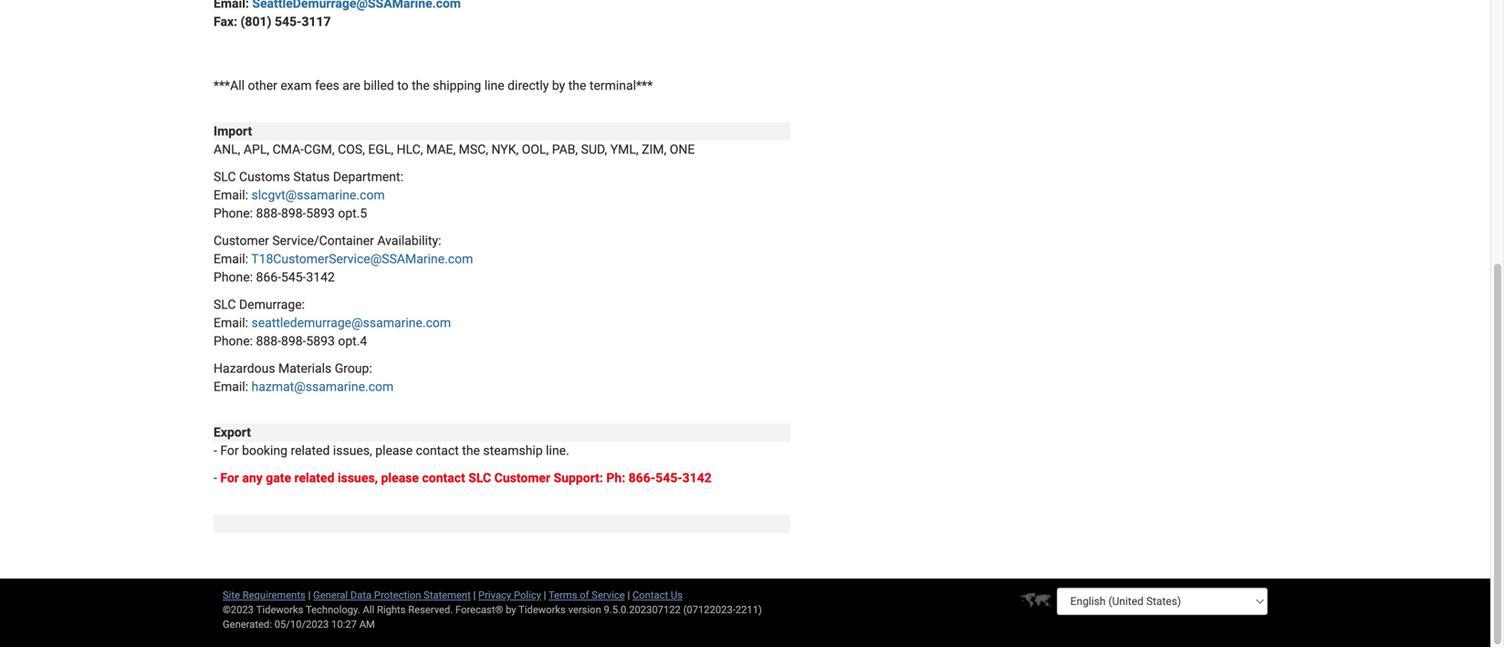 Task type: locate. For each thing, give the bounding box(es) containing it.
for for booking
[[220, 443, 239, 458]]

545- up demurrage:
[[281, 270, 306, 285]]

888- down customs
[[256, 206, 281, 221]]

1 horizontal spatial the
[[462, 443, 480, 458]]

2 email: from the top
[[214, 251, 248, 267]]

service right of
[[592, 589, 625, 601]]

line.
[[546, 443, 569, 458]]

2 - from the top
[[214, 471, 217, 486]]

one
[[670, 142, 695, 157]]

1 vertical spatial 5893
[[306, 334, 335, 349]]

898- down the slcgvt@ssamarine.com
[[281, 206, 306, 221]]

the right to
[[412, 78, 430, 93]]

898-
[[281, 206, 306, 221], [281, 334, 306, 349]]

1 horizontal spatial service
[[592, 589, 625, 601]]

contact us link
[[633, 589, 683, 601]]

545- right 'ph:'
[[655, 471, 682, 486]]

©2023 tideworks
[[223, 604, 303, 616]]

888- inside slc demurrage: email: seattledemurrage@ssamarine.com phone: 888-898-5893 opt.4
[[256, 334, 281, 349]]

888- up hazardous
[[256, 334, 281, 349]]

5893 inside slc customs status department: email: slcgvt@ssamarine.com phone: 888-898-5893 opt.5
[[306, 206, 335, 221]]

0 vertical spatial related
[[291, 443, 330, 458]]

0 vertical spatial for
[[220, 443, 239, 458]]

- for - for booking related issues, please contact the steamship line.
[[214, 443, 217, 458]]

slc down the anl,
[[214, 169, 236, 184]]

issues, down the '- for booking related issues, please contact the steamship line.'
[[338, 471, 378, 486]]

email: inside hazardous materials group: email: hazmat@ssamarine.com
[[214, 379, 248, 394]]

contact down the '- for booking related issues, please contact the steamship line.'
[[422, 471, 465, 486]]

| up 9.5.0.202307122
[[627, 589, 630, 601]]

2 898- from the top
[[281, 334, 306, 349]]

0 vertical spatial phone:
[[214, 206, 253, 221]]

by
[[552, 78, 565, 93], [506, 604, 516, 616]]

slc left demurrage:
[[214, 297, 236, 312]]

terms
[[549, 589, 577, 601]]

contact up - for any gate related issues, please contact slc customer support: ph: 866-545-3142
[[416, 443, 459, 458]]

1 horizontal spatial by
[[552, 78, 565, 93]]

protection
[[374, 589, 421, 601]]

email: inside customer service /container availability: email: t18customerservice@ssamarine.com phone: 866-545-3142
[[214, 251, 248, 267]]

mae,
[[426, 142, 456, 157]]

2 vertical spatial phone:
[[214, 334, 253, 349]]

2 5893 from the top
[[306, 334, 335, 349]]

customer support:
[[494, 471, 603, 486]]

by down privacy policy link
[[506, 604, 516, 616]]

please
[[375, 443, 413, 458], [381, 471, 419, 486]]

3142
[[306, 270, 335, 285], [682, 471, 712, 486]]

1 888- from the top
[[256, 206, 281, 221]]

3142 right 'ph:'
[[682, 471, 712, 486]]

| up the tideworks
[[544, 589, 546, 601]]

3142 inside customer service /container availability: email: t18customerservice@ssamarine.com phone: 866-545-3142
[[306, 270, 335, 285]]

1 vertical spatial 888-
[[256, 334, 281, 349]]

2 888- from the top
[[256, 334, 281, 349]]

phone: for t18customerservice@ssamarine.com
[[214, 270, 253, 285]]

866- up demurrage:
[[256, 270, 281, 285]]

5893 inside slc demurrage: email: seattledemurrage@ssamarine.com phone: 888-898-5893 opt.4
[[306, 334, 335, 349]]

5893
[[306, 206, 335, 221], [306, 334, 335, 349]]

- left any
[[214, 471, 217, 486]]

nyk,
[[492, 142, 519, 157]]

3 phone: from the top
[[214, 334, 253, 349]]

0 vertical spatial -
[[214, 443, 217, 458]]

3 email: from the top
[[214, 315, 248, 330]]

sud,
[[581, 142, 607, 157]]

***all
[[214, 78, 245, 93]]

1 898- from the top
[[281, 206, 306, 221]]

email: down the customer
[[214, 251, 248, 267]]

0 vertical spatial please
[[375, 443, 413, 458]]

tideworks
[[519, 604, 566, 616]]

slc for slc customs status department: email: slcgvt@ssamarine.com phone: 888-898-5893 opt.5
[[214, 169, 236, 184]]

0 horizontal spatial 866-
[[256, 270, 281, 285]]

***all other exam fees are billed to the shipping line directly by the terminal***
[[214, 78, 653, 93]]

| left general
[[308, 589, 311, 601]]

4 email: from the top
[[214, 379, 248, 394]]

service inside customer service /container availability: email: t18customerservice@ssamarine.com phone: 866-545-3142
[[272, 233, 314, 248]]

customer service /container availability: email: t18customerservice@ssamarine.com phone: 866-545-3142
[[214, 233, 473, 285]]

email: down demurrage:
[[214, 315, 248, 330]]

opt.5
[[338, 206, 367, 221]]

general
[[313, 589, 348, 601]]

please down the '- for booking related issues, please contact the steamship line.'
[[381, 471, 419, 486]]

888- inside slc customs status department: email: slcgvt@ssamarine.com phone: 888-898-5893 opt.5
[[256, 206, 281, 221]]

1 vertical spatial 545-
[[281, 270, 306, 285]]

2 vertical spatial slc
[[468, 471, 491, 486]]

2 phone: from the top
[[214, 270, 253, 285]]

1 vertical spatial 3142
[[682, 471, 712, 486]]

/container
[[314, 233, 374, 248]]

for left any
[[220, 471, 239, 486]]

terms of service link
[[549, 589, 625, 601]]

2 for from the top
[[220, 471, 239, 486]]

please up - for any gate related issues, please contact slc customer support: ph: 866-545-3142
[[375, 443, 413, 458]]

by right directly
[[552, 78, 565, 93]]

0 vertical spatial 888-
[[256, 206, 281, 221]]

other
[[248, 78, 277, 93]]

slc inside slc demurrage: email: seattledemurrage@ssamarine.com phone: 888-898-5893 opt.4
[[214, 297, 236, 312]]

0 vertical spatial 3142
[[306, 270, 335, 285]]

issues, down hazmat@ssamarine.com
[[333, 443, 372, 458]]

the left terminal***
[[568, 78, 586, 93]]

1 vertical spatial 898-
[[281, 334, 306, 349]]

slc inside slc customs status department: email: slcgvt@ssamarine.com phone: 888-898-5893 opt.5
[[214, 169, 236, 184]]

slc
[[214, 169, 236, 184], [214, 297, 236, 312], [468, 471, 491, 486]]

0 vertical spatial slc
[[214, 169, 236, 184]]

seattledemurrage@ssamarine.com
[[251, 315, 451, 330]]

apl,
[[244, 142, 269, 157]]

related right gate
[[294, 471, 334, 486]]

0 horizontal spatial by
[[506, 604, 516, 616]]

0 vertical spatial 545-
[[275, 14, 302, 29]]

site
[[223, 589, 240, 601]]

-
[[214, 443, 217, 458], [214, 471, 217, 486]]

phone: up hazardous
[[214, 334, 253, 349]]

|
[[308, 589, 311, 601], [473, 589, 476, 601], [544, 589, 546, 601], [627, 589, 630, 601]]

866- inside customer service /container availability: email: t18customerservice@ssamarine.com phone: 866-545-3142
[[256, 270, 281, 285]]

545-
[[275, 14, 302, 29], [281, 270, 306, 285], [655, 471, 682, 486]]

0 vertical spatial 5893
[[306, 206, 335, 221]]

slc down steamship
[[468, 471, 491, 486]]

0 horizontal spatial 3142
[[306, 270, 335, 285]]

0 vertical spatial issues,
[[333, 443, 372, 458]]

contact
[[416, 443, 459, 458], [422, 471, 465, 486]]

the up - for any gate related issues, please contact slc customer support: ph: 866-545-3142
[[462, 443, 480, 458]]

issues,
[[333, 443, 372, 458], [338, 471, 378, 486]]

group:
[[335, 361, 372, 376]]

pab,
[[552, 142, 578, 157]]

terminal***
[[590, 78, 653, 93]]

1 vertical spatial -
[[214, 471, 217, 486]]

1 email: from the top
[[214, 188, 248, 203]]

- down export
[[214, 443, 217, 458]]

statement
[[424, 589, 471, 601]]

0 vertical spatial contact
[[416, 443, 459, 458]]

898- up materials
[[281, 334, 306, 349]]

2 horizontal spatial the
[[568, 78, 586, 93]]

yml,
[[610, 142, 639, 157]]

0 vertical spatial service
[[272, 233, 314, 248]]

1 vertical spatial slc
[[214, 297, 236, 312]]

1 vertical spatial phone:
[[214, 270, 253, 285]]

service
[[272, 233, 314, 248], [592, 589, 625, 601]]

for
[[220, 443, 239, 458], [220, 471, 239, 486]]

2 | from the left
[[473, 589, 476, 601]]

0 vertical spatial by
[[552, 78, 565, 93]]

1 vertical spatial contact
[[422, 471, 465, 486]]

email: down customs
[[214, 188, 248, 203]]

am
[[359, 618, 375, 630]]

anl,
[[214, 142, 240, 157]]

| up forecast®
[[473, 589, 476, 601]]

booking
[[242, 443, 288, 458]]

related
[[291, 443, 330, 458], [294, 471, 334, 486]]

0 horizontal spatial service
[[272, 233, 314, 248]]

5893 up materials
[[306, 334, 335, 349]]

1 5893 from the top
[[306, 206, 335, 221]]

for down export
[[220, 443, 239, 458]]

phone: inside customer service /container availability: email: t18customerservice@ssamarine.com phone: 866-545-3142
[[214, 270, 253, 285]]

1 vertical spatial for
[[220, 471, 239, 486]]

shipping
[[433, 78, 481, 93]]

phone: down the customer
[[214, 270, 253, 285]]

3142 down /container
[[306, 270, 335, 285]]

1 - from the top
[[214, 443, 217, 458]]

1 vertical spatial by
[[506, 604, 516, 616]]

5893 down the slcgvt@ssamarine.com
[[306, 206, 335, 221]]

billed
[[364, 78, 394, 93]]

866-
[[256, 270, 281, 285], [629, 471, 655, 486]]

phone: inside slc customs status department: email: slcgvt@ssamarine.com phone: 888-898-5893 opt.5
[[214, 206, 253, 221]]

email: down hazardous
[[214, 379, 248, 394]]

545- right (801)
[[275, 14, 302, 29]]

1 vertical spatial 866-
[[629, 471, 655, 486]]

1 for from the top
[[220, 443, 239, 458]]

(07122023-
[[683, 604, 736, 616]]

generated:
[[223, 618, 272, 630]]

1 | from the left
[[308, 589, 311, 601]]

0 vertical spatial 866-
[[256, 270, 281, 285]]

email: inside slc demurrage: email: seattledemurrage@ssamarine.com phone: 888-898-5893 opt.4
[[214, 315, 248, 330]]

888-
[[256, 206, 281, 221], [256, 334, 281, 349]]

service down slc customs status department: email: slcgvt@ssamarine.com phone: 888-898-5893 opt.5
[[272, 233, 314, 248]]

related up gate
[[291, 443, 330, 458]]

privacy
[[478, 589, 511, 601]]

phone: up the customer
[[214, 206, 253, 221]]

1 vertical spatial issues,
[[338, 471, 378, 486]]

ool,
[[522, 142, 549, 157]]

email:
[[214, 188, 248, 203], [214, 251, 248, 267], [214, 315, 248, 330], [214, 379, 248, 394]]

0 vertical spatial 898-
[[281, 206, 306, 221]]

ph:
[[606, 471, 625, 486]]

1 phone: from the top
[[214, 206, 253, 221]]

1 vertical spatial please
[[381, 471, 419, 486]]

the
[[412, 78, 430, 93], [568, 78, 586, 93], [462, 443, 480, 458]]

866- right 'ph:'
[[629, 471, 655, 486]]

1 vertical spatial service
[[592, 589, 625, 601]]



Task type: describe. For each thing, give the bounding box(es) containing it.
phone: inside slc demurrage: email: seattledemurrage@ssamarine.com phone: 888-898-5893 opt.4
[[214, 334, 253, 349]]

t18customerservice@ssamarine.com
[[251, 251, 473, 267]]

rights
[[377, 604, 406, 616]]

4 | from the left
[[627, 589, 630, 601]]

of
[[580, 589, 589, 601]]

slcgvt@ssamarine.com link
[[251, 188, 385, 203]]

cgm,
[[304, 142, 335, 157]]

3 | from the left
[[544, 589, 546, 601]]

hazmat@ssamarine.com
[[251, 379, 394, 394]]

general data protection statement link
[[313, 589, 471, 601]]

0 horizontal spatial the
[[412, 78, 430, 93]]

898- inside slc customs status department: email: slcgvt@ssamarine.com phone: 888-898-5893 opt.5
[[281, 206, 306, 221]]

site requirements | general data protection statement | privacy policy | terms of service | contact us ©2023 tideworks technology. all rights reserved. forecast® by tideworks version 9.5.0.202307122 (07122023-2211) generated: 05/10/2023 10:27 am
[[223, 589, 762, 630]]

directly
[[508, 78, 549, 93]]

fees are
[[315, 78, 360, 93]]

opt.4
[[338, 334, 367, 349]]

slc customs status department: email: slcgvt@ssamarine.com phone: 888-898-5893 opt.5
[[214, 169, 403, 221]]

technology.
[[306, 604, 360, 616]]

steamship
[[483, 443, 543, 458]]

import
[[214, 124, 252, 139]]

3117
[[302, 14, 331, 29]]

policy
[[514, 589, 541, 601]]

email: inside slc customs status department: email: slcgvt@ssamarine.com phone: 888-898-5893 opt.5
[[214, 188, 248, 203]]

10:27
[[331, 618, 357, 630]]

2211)
[[736, 604, 762, 616]]

gate
[[266, 471, 291, 486]]

by inside site requirements | general data protection statement | privacy policy | terms of service | contact us ©2023 tideworks technology. all rights reserved. forecast® by tideworks version 9.5.0.202307122 (07122023-2211) generated: 05/10/2023 10:27 am
[[506, 604, 516, 616]]

export
[[214, 425, 251, 440]]

cos,
[[338, 142, 365, 157]]

1 horizontal spatial 866-
[[629, 471, 655, 486]]

hazardous
[[214, 361, 275, 376]]

9.5.0.202307122
[[604, 604, 681, 616]]

zim,
[[642, 142, 667, 157]]

hlc,
[[397, 142, 423, 157]]

- for - for any gate related issues, please contact slc customer support: ph: 866-545-3142
[[214, 471, 217, 486]]

seattledemurrage@ssamarine.com link
[[251, 315, 451, 330]]

2 vertical spatial 545-
[[655, 471, 682, 486]]

slc demurrage: email: seattledemurrage@ssamarine.com phone: 888-898-5893 opt.4
[[214, 297, 451, 349]]

(801)
[[241, 14, 271, 29]]

data
[[350, 589, 372, 601]]

exam
[[281, 78, 312, 93]]

forecast®
[[455, 604, 503, 616]]

version
[[568, 604, 601, 616]]

anl, apl, cma-cgm, cos, egl, hlc, mae, msc, nyk, ool, pab, sud, yml, zim, one
[[214, 142, 695, 157]]

t18customerservice@ssamarine.com link
[[251, 251, 473, 267]]

us
[[671, 589, 683, 601]]

1 vertical spatial related
[[294, 471, 334, 486]]

materials
[[278, 361, 332, 376]]

all
[[363, 604, 374, 616]]

any
[[242, 471, 263, 486]]

898- inside slc demurrage: email: seattledemurrage@ssamarine.com phone: 888-898-5893 opt.4
[[281, 334, 306, 349]]

egl,
[[368, 142, 394, 157]]

1 horizontal spatial 3142
[[682, 471, 712, 486]]

customer
[[214, 233, 269, 248]]

customs
[[239, 169, 290, 184]]

05/10/2023
[[274, 618, 329, 630]]

slcgvt@ssamarine.com
[[251, 188, 385, 203]]

status
[[293, 169, 330, 184]]

- for any gate related issues, please contact slc customer support: ph: 866-545-3142
[[214, 471, 712, 486]]

hazardous materials group: email: hazmat@ssamarine.com
[[214, 361, 394, 394]]

cma-
[[273, 142, 304, 157]]

line
[[484, 78, 504, 93]]

service inside site requirements | general data protection statement | privacy policy | terms of service | contact us ©2023 tideworks technology. all rights reserved. forecast® by tideworks version 9.5.0.202307122 (07122023-2211) generated: 05/10/2023 10:27 am
[[592, 589, 625, 601]]

fax: (801) 545-3117
[[214, 14, 331, 29]]

demurrage:
[[239, 297, 305, 312]]

for for any
[[220, 471, 239, 486]]

department:
[[333, 169, 403, 184]]

fax:
[[214, 14, 237, 29]]

privacy policy link
[[478, 589, 541, 601]]

msc,
[[459, 142, 488, 157]]

- for booking related issues, please contact the steamship line.
[[214, 443, 569, 458]]

contact
[[633, 589, 668, 601]]

site requirements link
[[223, 589, 306, 601]]

phone: for slcgvt@ssamarine.com
[[214, 206, 253, 221]]

hazmat@ssamarine.com link
[[251, 379, 394, 394]]

slc for slc demurrage: email: seattledemurrage@ssamarine.com phone: 888-898-5893 opt.4
[[214, 297, 236, 312]]

availability:
[[377, 233, 441, 248]]

545- inside customer service /container availability: email: t18customerservice@ssamarine.com phone: 866-545-3142
[[281, 270, 306, 285]]

requirements
[[243, 589, 306, 601]]

to
[[397, 78, 409, 93]]

reserved.
[[408, 604, 453, 616]]



Task type: vqa. For each thing, say whether or not it's contained in the screenshot.
site requirements | general data protection statement | privacy policy | terms of service | contact us ©2023 tideworks technology. all rights reserved. forecast® by tideworks version 9.5.0.202307122 (07122023-2211) generated: 05/10/2023 10:27 am
yes



